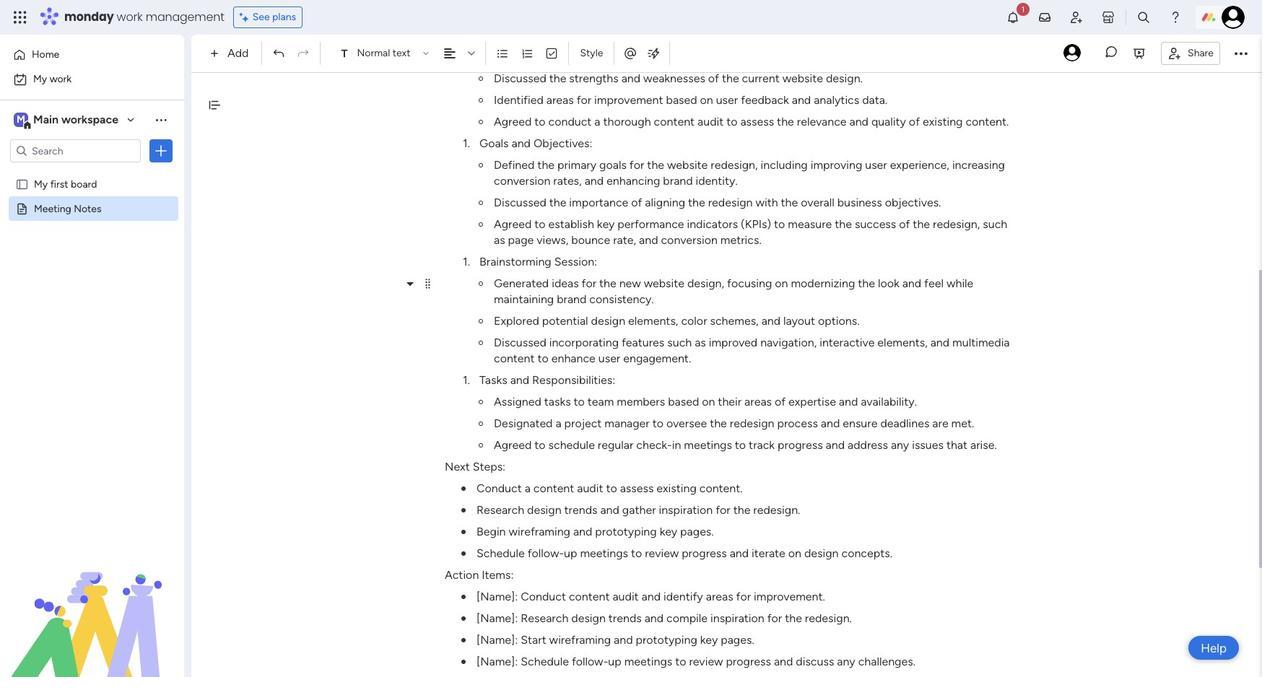Task type: describe. For each thing, give the bounding box(es) containing it.
the up consistency.
[[600, 277, 617, 290]]

process
[[778, 417, 818, 431]]

public board image for my first board
[[15, 177, 29, 191]]

my first board
[[34, 178, 97, 190]]

[name]: for [name]: schedule follow-up meetings to review progress and discuss any challenges.
[[477, 655, 518, 669]]

steps:
[[473, 460, 506, 474]]

that
[[947, 438, 968, 452]]

2 horizontal spatial areas
[[745, 395, 772, 409]]

to right (kpis)
[[774, 217, 785, 231]]

such inside discussed incorporating features such as improved navigation, interactive elements, and multimedia content to enhance user engagement.
[[668, 336, 692, 350]]

indicators
[[687, 217, 738, 231]]

brand inside 'defined the primary goals for the website redesign, including improving user experience, increasing conversion rates, and enhancing brand identity.'
[[663, 174, 693, 188]]

a for content
[[525, 482, 531, 496]]

0 horizontal spatial any
[[837, 655, 856, 669]]

0 vertical spatial meetings
[[684, 438, 732, 452]]

board activity image
[[1064, 44, 1081, 61]]

feedback
[[741, 93, 789, 107]]

schedule
[[549, 438, 595, 452]]

schedule follow-up meetings to review progress and iterate on design concepts.
[[477, 547, 893, 561]]

2 horizontal spatial audit
[[698, 115, 724, 129]]

add
[[228, 46, 249, 60]]

to down identified areas for improvement based on user feedback and analytics data.
[[727, 115, 738, 129]]

options.
[[818, 314, 860, 328]]

1 image for begin wireframing and prototyping key pages.
[[462, 530, 466, 535]]

design down consistency.
[[591, 314, 626, 328]]

1 vertical spatial conduct
[[521, 590, 566, 604]]

multimedia
[[953, 336, 1010, 350]]

my work option
[[9, 68, 176, 91]]

next steps:
[[445, 460, 506, 474]]

normal text
[[357, 47, 411, 59]]

2 image for assigned tasks to team members based on their areas of expertise and availability.
[[479, 400, 483, 405]]

start
[[521, 634, 547, 647]]

brainstorming session:
[[480, 255, 597, 269]]

1 vertical spatial redesign.
[[805, 612, 852, 626]]

1 for brainstorming
[[463, 255, 468, 269]]

style button
[[574, 41, 610, 66]]

relevance
[[797, 115, 847, 129]]

help
[[1201, 641, 1227, 656]]

ensure
[[843, 417, 878, 431]]

1 vertical spatial progress
[[682, 547, 727, 561]]

1 vertical spatial assess
[[620, 482, 654, 496]]

agreed for agreed to schedule regular check-in meetings to track progress and address any issues that arise.
[[494, 438, 532, 452]]

1 horizontal spatial assess
[[741, 115, 774, 129]]

design up begin wireframing and prototyping key pages.
[[527, 503, 562, 517]]

1 . for brainstorming session:
[[463, 255, 470, 269]]

objectives:
[[534, 137, 593, 150]]

new
[[620, 277, 641, 290]]

team
[[588, 395, 614, 409]]

such inside agreed to establish key performance indicators (kpis) to measure the success of the redesign, such as page views, bounce rate, and conversion metrics.
[[983, 217, 1008, 231]]

address
[[848, 438, 888, 452]]

schemes,
[[710, 314, 759, 328]]

2 image for discussed
[[479, 77, 483, 81]]

generated
[[494, 277, 549, 290]]

[name]: for [name]: research design trends and compile inspiration for the redesign.
[[477, 612, 518, 626]]

2 vertical spatial progress
[[726, 655, 771, 669]]

the down the business on the right top of the page
[[835, 217, 852, 231]]

1 image for conduct a content audit to assess existing content.
[[462, 487, 466, 491]]

to left track
[[735, 438, 746, 452]]

website inside "generated ideas for the new website design, focusing on modernizing the look and feel while maintaining brand consistency."
[[644, 277, 685, 290]]

the down checklist image
[[550, 72, 567, 85]]

search everything image
[[1137, 10, 1151, 25]]

1 vertical spatial schedule
[[521, 655, 569, 669]]

board
[[71, 178, 97, 190]]

discussed for discussed the importance of aligning the redesign with the overall business objectives.
[[494, 196, 547, 209]]

discussed for discussed incorporating features such as improved navigation, interactive elements, and multimedia content to enhance user engagement.
[[494, 336, 547, 350]]

agreed for agreed to establish key performance indicators (kpis) to measure the success of the redesign, such as page views, bounce rate, and conversion metrics.
[[494, 217, 532, 231]]

2 vertical spatial areas
[[706, 590, 734, 604]]

research design trends and gather inspiration for the redesign.
[[477, 503, 801, 517]]

items:
[[482, 568, 514, 582]]

(kpis)
[[741, 217, 772, 231]]

1 image for [name]: conduct content audit and identify areas for improvement.
[[462, 595, 466, 600]]

to up research design trends and gather inspiration for the redesign.
[[606, 482, 617, 496]]

for down "strengths"
[[577, 93, 592, 107]]

plans
[[272, 11, 296, 23]]

0 vertical spatial a
[[595, 115, 601, 129]]

share button
[[1162, 42, 1221, 65]]

to down designated
[[535, 438, 546, 452]]

designated a project manager to oversee the redesign process and ensure deadlines are met.
[[494, 417, 975, 431]]

their
[[718, 395, 742, 409]]

and inside agreed to establish key performance indicators (kpis) to measure the success of the redesign, such as page views, bounce rate, and conversion metrics.
[[639, 233, 658, 247]]

discussed incorporating features such as improved navigation, interactive elements, and multimedia content to enhance user engagement.
[[494, 336, 1013, 366]]

0 vertical spatial pages.
[[681, 525, 714, 539]]

0 vertical spatial wireframing
[[509, 525, 571, 539]]

2 vertical spatial meetings
[[625, 655, 673, 669]]

0 horizontal spatial up
[[564, 547, 578, 561]]

for down improvement.
[[768, 612, 783, 626]]

explored potential design elements, color schemes, and layout options.
[[494, 314, 860, 328]]

elements, inside discussed incorporating features such as improved navigation, interactive elements, and multimedia content to enhance user engagement.
[[878, 336, 928, 350]]

audit for identify
[[613, 590, 639, 604]]

page
[[508, 233, 534, 247]]

kendall parks image
[[1222, 6, 1245, 29]]

conversion inside 'defined the primary goals for the website redesign, including improving user experience, increasing conversion rates, and enhancing brand identity.'
[[494, 174, 551, 188]]

1 image for [name]: schedule follow-up meetings to review progress and discuss any challenges.
[[462, 660, 466, 665]]

style
[[580, 47, 603, 59]]

the down their
[[710, 417, 727, 431]]

data.
[[863, 93, 888, 107]]

list box containing my first board
[[0, 169, 184, 416]]

the right with
[[781, 196, 798, 209]]

1 vertical spatial wireframing
[[549, 634, 611, 647]]

1 horizontal spatial up
[[608, 655, 622, 669]]

improving
[[811, 158, 863, 172]]

assigned tasks to team members based on their areas of expertise and availability.
[[494, 395, 917, 409]]

tasks
[[545, 395, 571, 409]]

monday
[[64, 9, 114, 25]]

design up the [name]: start wireframing and prototyping key pages.
[[572, 612, 606, 626]]

0 vertical spatial content.
[[966, 115, 1009, 129]]

of right quality
[[909, 115, 920, 129]]

0 vertical spatial website
[[783, 72, 824, 85]]

of inside agreed to establish key performance indicators (kpis) to measure the success of the redesign, such as page views, bounce rate, and conversion metrics.
[[899, 217, 910, 231]]

0 vertical spatial based
[[666, 93, 698, 107]]

success
[[855, 217, 897, 231]]

improved
[[709, 336, 758, 350]]

modernizing
[[791, 277, 856, 290]]

1 vertical spatial redesign
[[730, 417, 775, 431]]

with
[[756, 196, 778, 209]]

[name]: research design trends and compile inspiration for the redesign.
[[477, 612, 852, 626]]

checklist image
[[546, 47, 559, 60]]

tasks and responsibilities:
[[480, 373, 616, 387]]

as inside discussed incorporating features such as improved navigation, interactive elements, and multimedia content to enhance user engagement.
[[695, 336, 706, 350]]

the down 'goals and objectives:'
[[538, 158, 555, 172]]

next
[[445, 460, 470, 474]]

[name]: schedule follow-up meetings to review progress and discuss any challenges.
[[477, 655, 916, 669]]

select product image
[[13, 10, 27, 25]]

content inside discussed incorporating features such as improved navigation, interactive elements, and multimedia content to enhance user engagement.
[[494, 352, 535, 366]]

to left team
[[574, 395, 585, 409]]

met.
[[952, 417, 975, 431]]

0 vertical spatial schedule
[[477, 547, 525, 561]]

look
[[878, 277, 900, 290]]

design left concepts.
[[805, 547, 839, 561]]

on down discussed the strengths and weaknesses of the current website design.
[[700, 93, 714, 107]]

mention image
[[624, 46, 638, 60]]

aligning
[[645, 196, 686, 209]]

thorough
[[603, 115, 651, 129]]

rate,
[[613, 233, 636, 247]]

of down enhancing
[[632, 196, 642, 209]]

bulleted list image
[[497, 47, 510, 60]]

. for tasks and responsibilities:
[[468, 373, 470, 387]]

1 . for goals and objectives:
[[463, 137, 470, 150]]

the down agreed to schedule regular check-in meetings to track progress and address any issues that arise.
[[734, 503, 751, 517]]

help button
[[1189, 636, 1240, 660]]

manager
[[605, 417, 650, 431]]

business
[[838, 196, 883, 209]]

deadlines
[[881, 417, 930, 431]]

to up check-
[[653, 417, 664, 431]]

0 horizontal spatial review
[[645, 547, 679, 561]]

goals
[[480, 137, 509, 150]]

brand inside "generated ideas for the new website design, focusing on modernizing the look and feel while maintaining brand consistency."
[[557, 293, 587, 306]]

0 vertical spatial progress
[[778, 438, 823, 452]]

see plans button
[[233, 7, 303, 28]]

1 image for [name]: start wireframing and prototyping key pages.
[[462, 639, 466, 643]]

to up views,
[[535, 217, 546, 231]]

responsibilities:
[[532, 373, 616, 387]]

incorporating
[[550, 336, 619, 350]]

2 image for agreed to establish key performance indicators (kpis) to measure the success of the redesign, such as page views, bounce rate, and conversion metrics.
[[479, 222, 483, 227]]

1 horizontal spatial existing
[[923, 115, 963, 129]]

main
[[33, 113, 59, 126]]

interactive
[[820, 336, 875, 350]]

2 image for explored potential design elements, color schemes, and layout options.
[[479, 319, 483, 324]]

content down identified areas for improvement based on user feedback and analytics data.
[[654, 115, 695, 129]]

1 vertical spatial pages.
[[721, 634, 755, 647]]

monday work management
[[64, 9, 224, 25]]

issues
[[912, 438, 944, 452]]

audit for assess
[[577, 482, 604, 496]]

1 horizontal spatial key
[[660, 525, 678, 539]]

action items:
[[445, 568, 514, 582]]

work for my
[[50, 73, 72, 85]]

0 vertical spatial inspiration
[[659, 503, 713, 517]]

to up 'goals and objectives:'
[[535, 115, 546, 129]]

conduct a content audit to assess existing content.
[[477, 482, 743, 496]]

add button
[[204, 42, 257, 65]]

my work
[[33, 73, 72, 85]]

track
[[749, 438, 775, 452]]

discussed the strengths and weaknesses of the current website design.
[[494, 72, 863, 85]]

the down rates,
[[550, 196, 567, 209]]

1 vertical spatial meetings
[[580, 547, 628, 561]]

expertise
[[789, 395, 836, 409]]

2 image for designated a project manager to oversee the redesign process and ensure deadlines are met.
[[479, 422, 483, 426]]

0 vertical spatial areas
[[547, 93, 574, 107]]

to inside discussed incorporating features such as improved navigation, interactive elements, and multimedia content to enhance user engagement.
[[538, 352, 549, 366]]

layout
[[784, 314, 816, 328]]

2 horizontal spatial key
[[701, 634, 718, 647]]

1 vertical spatial inspiration
[[711, 612, 765, 626]]

m
[[17, 113, 25, 126]]

. for goals and objectives:
[[468, 137, 470, 150]]

agreed to establish key performance indicators (kpis) to measure the success of the redesign, such as page views, bounce rate, and conversion metrics.
[[494, 217, 1011, 247]]

0 vertical spatial conduct
[[477, 482, 522, 496]]

identified
[[494, 93, 544, 107]]

navigation,
[[761, 336, 817, 350]]

workspace selection element
[[14, 111, 121, 130]]

0 horizontal spatial elements,
[[629, 314, 679, 328]]

defined the primary goals for the website redesign, including improving user experience, increasing conversion rates, and enhancing brand identity.
[[494, 158, 1008, 188]]

for left improvement.
[[737, 590, 751, 604]]

objectives.
[[885, 196, 942, 209]]

to down research design trends and gather inspiration for the redesign.
[[631, 547, 642, 561]]

0 horizontal spatial trends
[[565, 503, 598, 517]]

1 . for tasks and responsibilities:
[[463, 373, 470, 387]]

identify
[[664, 590, 703, 604]]



Task type: locate. For each thing, give the bounding box(es) containing it.
while
[[947, 277, 974, 290]]

primary
[[558, 158, 597, 172]]

on left their
[[702, 395, 715, 409]]

review up [name]: conduct content audit and identify areas for improvement. at the bottom of the page
[[645, 547, 679, 561]]

the left 'look'
[[858, 277, 875, 290]]

2 discussed from the top
[[494, 196, 547, 209]]

such down increasing
[[983, 217, 1008, 231]]

[name]: conduct content audit and identify areas for improvement.
[[477, 590, 826, 604]]

color
[[681, 314, 708, 328]]

content up tasks
[[494, 352, 535, 366]]

1 .
[[463, 137, 470, 150], [463, 255, 470, 269], [463, 373, 470, 387]]

redesign. down improvement.
[[805, 612, 852, 626]]

redesign. up the iterate
[[754, 503, 801, 517]]

such
[[983, 217, 1008, 231], [668, 336, 692, 350]]

2 vertical spatial a
[[525, 482, 531, 496]]

and inside 'defined the primary goals for the website redesign, including improving user experience, increasing conversion rates, and enhancing brand identity.'
[[585, 174, 604, 188]]

3 [name]: from the top
[[477, 634, 518, 647]]

2 public board image from the top
[[15, 202, 29, 215]]

1 vertical spatial work
[[50, 73, 72, 85]]

1 vertical spatial website
[[667, 158, 708, 172]]

user inside discussed incorporating features such as improved navigation, interactive elements, and multimedia content to enhance user engagement.
[[599, 352, 621, 366]]

0 vertical spatial trends
[[565, 503, 598, 517]]

engagement.
[[624, 352, 691, 366]]

2 vertical spatial .
[[468, 373, 470, 387]]

0 vertical spatial conversion
[[494, 174, 551, 188]]

agreed inside agreed to establish key performance indicators (kpis) to measure the success of the redesign, such as page views, bounce rate, and conversion metrics.
[[494, 217, 532, 231]]

. left tasks
[[468, 373, 470, 387]]

options image
[[154, 144, 168, 158]]

existing
[[923, 115, 963, 129], [657, 482, 697, 496]]

agreed down designated
[[494, 438, 532, 452]]

areas right their
[[745, 395, 772, 409]]

redesign, inside 'defined the primary goals for the website redesign, including improving user experience, increasing conversion rates, and enhancing brand identity.'
[[711, 158, 758, 172]]

0 horizontal spatial assess
[[620, 482, 654, 496]]

2 image for discussed the importance of aligning the redesign with the overall business objectives.
[[479, 201, 483, 205]]

my inside option
[[33, 73, 47, 85]]

1 discussed from the top
[[494, 72, 547, 85]]

of up process
[[775, 395, 786, 409]]

2 image for identified areas for improvement based on user feedback and analytics data.
[[479, 98, 483, 103]]

1 horizontal spatial audit
[[613, 590, 639, 604]]

1 horizontal spatial content.
[[966, 115, 1009, 129]]

menu image
[[422, 73, 433, 85], [422, 278, 433, 290]]

invite members image
[[1070, 10, 1084, 25]]

the left current
[[722, 72, 739, 85]]

progress up identify
[[682, 547, 727, 561]]

website inside 'defined the primary goals for the website redesign, including improving user experience, increasing conversion rates, and enhancing brand identity.'
[[667, 158, 708, 172]]

discussed inside discussed incorporating features such as improved navigation, interactive elements, and multimedia content to enhance user engagement.
[[494, 336, 547, 350]]

progress
[[778, 438, 823, 452], [682, 547, 727, 561], [726, 655, 771, 669]]

list box
[[0, 169, 184, 416]]

share
[[1188, 47, 1214, 59]]

1 vertical spatial elements,
[[878, 336, 928, 350]]

8 2 image from the top
[[479, 444, 483, 448]]

4 2 image from the top
[[479, 282, 483, 286]]

1 image for research design trends and gather inspiration for the redesign.
[[462, 509, 466, 513]]

redesign, inside agreed to establish key performance indicators (kpis) to measure the success of the redesign, such as page views, bounce rate, and conversion metrics.
[[933, 217, 981, 231]]

of down objectives.
[[899, 217, 910, 231]]

quality
[[872, 115, 907, 129]]

elements, right 'interactive' on the right
[[878, 336, 928, 350]]

agreed
[[494, 115, 532, 129], [494, 217, 532, 231], [494, 438, 532, 452]]

for right ideas
[[582, 277, 597, 290]]

1 2 image from the top
[[479, 77, 483, 81]]

areas
[[547, 93, 574, 107], [745, 395, 772, 409], [706, 590, 734, 604]]

2 image down tasks
[[479, 400, 483, 405]]

work right monday
[[117, 9, 143, 25]]

0 vertical spatial as
[[494, 233, 505, 247]]

1 image for [name]: research design trends and compile inspiration for the redesign.
[[462, 617, 466, 621]]

the down feedback
[[777, 115, 794, 129]]

2 2 image from the top
[[479, 201, 483, 205]]

workspace options image
[[154, 113, 168, 127]]

the down objectives.
[[913, 217, 930, 231]]

0 horizontal spatial audit
[[577, 482, 604, 496]]

as inside agreed to establish key performance indicators (kpis) to measure the success of the redesign, such as page views, bounce rate, and conversion metrics.
[[494, 233, 505, 247]]

1 1 from the top
[[463, 137, 468, 150]]

1 image for schedule follow-up meetings to review progress and iterate on design concepts.
[[462, 552, 466, 556]]

1 vertical spatial user
[[866, 158, 888, 172]]

1 vertical spatial my
[[34, 178, 48, 190]]

0 vertical spatial assess
[[741, 115, 774, 129]]

lottie animation element
[[0, 532, 184, 678]]

user inside 'defined the primary goals for the website redesign, including improving user experience, increasing conversion rates, and enhancing brand identity.'
[[866, 158, 888, 172]]

. left brainstorming on the top left
[[468, 255, 470, 269]]

1 horizontal spatial elements,
[[878, 336, 928, 350]]

website right new
[[644, 277, 685, 290]]

1 vertical spatial 1
[[463, 255, 468, 269]]

see plans
[[253, 11, 296, 23]]

numbered list image
[[521, 47, 534, 60]]

pages. up [name]: schedule follow-up meetings to review progress and discuss any challenges.
[[721, 634, 755, 647]]

menu image for generated
[[422, 278, 433, 290]]

1 vertical spatial up
[[608, 655, 622, 669]]

4 2 image from the top
[[479, 319, 483, 324]]

2 image
[[479, 77, 483, 81], [479, 120, 483, 124], [479, 163, 483, 168], [479, 282, 483, 286]]

public board image
[[15, 177, 29, 191], [15, 202, 29, 215]]

3 1 from the top
[[463, 373, 468, 387]]

2 vertical spatial discussed
[[494, 336, 547, 350]]

such down the explored potential design elements, color schemes, and layout options.
[[668, 336, 692, 350]]

goals and objectives:
[[480, 137, 593, 150]]

discussed up the identified
[[494, 72, 547, 85]]

1 vertical spatial review
[[689, 655, 723, 669]]

and inside "generated ideas for the new website design, focusing on modernizing the look and feel while maintaining brand consistency."
[[903, 277, 922, 290]]

maintaining
[[494, 293, 554, 306]]

2 1 image from the top
[[462, 530, 466, 535]]

concepts.
[[842, 547, 893, 561]]

1 horizontal spatial any
[[891, 438, 910, 452]]

6 2 image from the top
[[479, 400, 483, 405]]

tasks
[[480, 373, 508, 387]]

1 horizontal spatial redesign.
[[805, 612, 852, 626]]

1 vertical spatial .
[[468, 255, 470, 269]]

1 horizontal spatial brand
[[663, 174, 693, 188]]

any right discuss
[[837, 655, 856, 669]]

assigned
[[494, 395, 542, 409]]

gather
[[623, 503, 656, 517]]

2 image for discussed incorporating features such as improved navigation, interactive elements, and multimedia content to enhance user engagement.
[[479, 341, 483, 345]]

pages. up schedule follow-up meetings to review progress and iterate on design concepts.
[[681, 525, 714, 539]]

conversion down the defined
[[494, 174, 551, 188]]

home link
[[9, 43, 176, 66]]

areas up conduct
[[547, 93, 574, 107]]

2 image for agreed to schedule regular check-in meetings to track progress and address any issues that arise.
[[479, 444, 483, 448]]

follow- down the [name]: start wireframing and prototyping key pages.
[[572, 655, 608, 669]]

inspiration right compile
[[711, 612, 765, 626]]

discussed down explored
[[494, 336, 547, 350]]

1 vertical spatial based
[[668, 395, 699, 409]]

conduct up start
[[521, 590, 566, 604]]

2 vertical spatial 1 image
[[462, 552, 466, 556]]

public board image left the meeting
[[15, 202, 29, 215]]

0 vertical spatial such
[[983, 217, 1008, 231]]

1 horizontal spatial review
[[689, 655, 723, 669]]

identity.
[[696, 174, 738, 188]]

schedule
[[477, 547, 525, 561], [521, 655, 569, 669]]

work down home
[[50, 73, 72, 85]]

0 horizontal spatial such
[[668, 336, 692, 350]]

. for brainstorming session:
[[468, 255, 470, 269]]

my down home
[[33, 73, 47, 85]]

to up tasks and responsibilities: at the bottom of the page
[[538, 352, 549, 366]]

meetings down begin wireframing and prototyping key pages.
[[580, 547, 628, 561]]

for inside "generated ideas for the new website design, focusing on modernizing the look and feel while maintaining brand consistency."
[[582, 277, 597, 290]]

strengths
[[569, 72, 619, 85]]

notifications image
[[1006, 10, 1021, 25]]

and inside discussed incorporating features such as improved navigation, interactive elements, and multimedia content to enhance user engagement.
[[931, 336, 950, 350]]

0 vertical spatial elements,
[[629, 314, 679, 328]]

wireframing right start
[[549, 634, 611, 647]]

schedule up items:
[[477, 547, 525, 561]]

1 vertical spatial any
[[837, 655, 856, 669]]

redesign.
[[754, 503, 801, 517], [805, 612, 852, 626]]

2 image
[[479, 98, 483, 103], [479, 201, 483, 205], [479, 222, 483, 227], [479, 319, 483, 324], [479, 341, 483, 345], [479, 400, 483, 405], [479, 422, 483, 426], [479, 444, 483, 448]]

1 1 . from the top
[[463, 137, 470, 150]]

1 left tasks
[[463, 373, 468, 387]]

0 vertical spatial public board image
[[15, 177, 29, 191]]

workspace
[[61, 113, 118, 126]]

the down improvement.
[[785, 612, 802, 626]]

dynamic values image
[[647, 46, 661, 61]]

in
[[672, 438, 681, 452]]

schedule down start
[[521, 655, 569, 669]]

lottie animation image
[[0, 532, 184, 678]]

1 agreed from the top
[[494, 115, 532, 129]]

1 vertical spatial research
[[521, 612, 569, 626]]

0 vertical spatial audit
[[698, 115, 724, 129]]

importance
[[569, 196, 629, 209]]

work
[[117, 9, 143, 25], [50, 73, 72, 85]]

see
[[253, 11, 270, 23]]

website up analytics
[[783, 72, 824, 85]]

to down compile
[[676, 655, 687, 669]]

conversion inside agreed to establish key performance indicators (kpis) to measure the success of the redesign, such as page views, bounce rate, and conversion metrics.
[[661, 233, 718, 247]]

0 vertical spatial prototyping
[[595, 525, 657, 539]]

review down compile
[[689, 655, 723, 669]]

1 . from the top
[[468, 137, 470, 150]]

user down incorporating
[[599, 352, 621, 366]]

3 discussed from the top
[[494, 336, 547, 350]]

public board image left first
[[15, 177, 29, 191]]

wireframing right begin
[[509, 525, 571, 539]]

trends up the [name]: start wireframing and prototyping key pages.
[[609, 612, 642, 626]]

4 [name]: from the top
[[477, 655, 518, 669]]

normal
[[357, 47, 390, 59]]

1 [name]: from the top
[[477, 590, 518, 604]]

audit up begin wireframing and prototyping key pages.
[[577, 482, 604, 496]]

workspace image
[[14, 112, 28, 128]]

key
[[597, 217, 615, 231], [660, 525, 678, 539], [701, 634, 718, 647]]

content up the [name]: start wireframing and prototyping key pages.
[[569, 590, 610, 604]]

members
[[617, 395, 665, 409]]

2 image up next steps: at the left of the page
[[479, 444, 483, 448]]

1 vertical spatial redesign,
[[933, 217, 981, 231]]

public board image for meeting notes
[[15, 202, 29, 215]]

key inside agreed to establish key performance indicators (kpis) to measure the success of the redesign, such as page views, bounce rate, and conversion metrics.
[[597, 217, 615, 231]]

improvement
[[595, 93, 664, 107]]

design.
[[826, 72, 863, 85]]

1 horizontal spatial redesign,
[[933, 217, 981, 231]]

0 vertical spatial work
[[117, 9, 143, 25]]

1 . left brainstorming on the top left
[[463, 255, 470, 269]]

1 vertical spatial a
[[556, 417, 562, 431]]

1 image
[[1017, 1, 1030, 17], [462, 509, 466, 513], [462, 595, 466, 600], [462, 617, 466, 621], [462, 639, 466, 643], [462, 660, 466, 665]]

0 vertical spatial my
[[33, 73, 47, 85]]

0 horizontal spatial redesign,
[[711, 158, 758, 172]]

conversion
[[494, 174, 551, 188], [661, 233, 718, 247]]

user
[[716, 93, 738, 107], [866, 158, 888, 172], [599, 352, 621, 366]]

1 vertical spatial existing
[[657, 482, 697, 496]]

0 horizontal spatial brand
[[557, 293, 587, 306]]

1 horizontal spatial conversion
[[661, 233, 718, 247]]

2 [name]: from the top
[[477, 612, 518, 626]]

1 horizontal spatial pages.
[[721, 634, 755, 647]]

meetings
[[684, 438, 732, 452], [580, 547, 628, 561], [625, 655, 673, 669]]

establish
[[549, 217, 594, 231]]

0 horizontal spatial follow-
[[528, 547, 564, 561]]

1 horizontal spatial follow-
[[572, 655, 608, 669]]

of
[[709, 72, 719, 85], [909, 115, 920, 129], [632, 196, 642, 209], [899, 217, 910, 231], [775, 395, 786, 409]]

0 vertical spatial review
[[645, 547, 679, 561]]

1 vertical spatial key
[[660, 525, 678, 539]]

based up 'oversee'
[[668, 395, 699, 409]]

on inside "generated ideas for the new website design, focusing on modernizing the look and feel while maintaining brand consistency."
[[775, 277, 788, 290]]

. left goals in the top of the page
[[468, 137, 470, 150]]

key up bounce
[[597, 217, 615, 231]]

2 vertical spatial user
[[599, 352, 621, 366]]

home option
[[9, 43, 176, 66]]

elements,
[[629, 314, 679, 328], [878, 336, 928, 350]]

1 public board image from the top
[[15, 177, 29, 191]]

progress left discuss
[[726, 655, 771, 669]]

design,
[[688, 277, 725, 290]]

menu image for discussed
[[422, 73, 433, 85]]

undo ⌘+z image
[[273, 47, 286, 60]]

2 agreed from the top
[[494, 217, 532, 231]]

0 horizontal spatial existing
[[657, 482, 697, 496]]

5 2 image from the top
[[479, 341, 483, 345]]

discussed up page
[[494, 196, 547, 209]]

v2 ellipsis image
[[1235, 44, 1248, 63]]

on right the iterate
[[789, 547, 802, 561]]

on
[[700, 93, 714, 107], [775, 277, 788, 290], [702, 395, 715, 409], [789, 547, 802, 561]]

generated ideas for the new website design, focusing on modernizing the look and feel while maintaining brand consistency.
[[494, 277, 977, 306]]

2 image left designated
[[479, 422, 483, 426]]

discussed for discussed the strengths and weaknesses of the current website design.
[[494, 72, 547, 85]]

0 horizontal spatial content.
[[700, 482, 743, 496]]

3 . from the top
[[468, 373, 470, 387]]

trends up begin wireframing and prototyping key pages.
[[565, 503, 598, 517]]

meeting
[[34, 202, 71, 215]]

0 vertical spatial user
[[716, 93, 738, 107]]

conversion down indicators
[[661, 233, 718, 247]]

elements, up the features
[[629, 314, 679, 328]]

2 menu image from the top
[[422, 278, 433, 290]]

check-
[[637, 438, 672, 452]]

0 vertical spatial research
[[477, 503, 525, 517]]

1 1 image from the top
[[462, 487, 466, 491]]

for up schedule follow-up meetings to review progress and iterate on design concepts.
[[716, 503, 731, 517]]

work inside option
[[50, 73, 72, 85]]

option
[[0, 171, 184, 174]]

increasing
[[953, 158, 1006, 172]]

up down the [name]: start wireframing and prototyping key pages.
[[608, 655, 622, 669]]

3 1 . from the top
[[463, 373, 470, 387]]

the up indicators
[[688, 196, 706, 209]]

0 horizontal spatial as
[[494, 233, 505, 247]]

1 menu image from the top
[[422, 73, 433, 85]]

begin wireframing and prototyping key pages.
[[477, 525, 714, 539]]

[name]: for [name]: conduct content audit and identify areas for improvement.
[[477, 590, 518, 604]]

measure
[[788, 217, 832, 231]]

1 horizontal spatial as
[[695, 336, 706, 350]]

3 2 image from the top
[[479, 163, 483, 168]]

assess down feedback
[[741, 115, 774, 129]]

content. down agreed to schedule regular check-in meetings to track progress and address any issues that arise.
[[700, 482, 743, 496]]

1 for tasks
[[463, 373, 468, 387]]

0 vertical spatial redesign
[[708, 196, 753, 209]]

user right improving
[[866, 158, 888, 172]]

1 vertical spatial follow-
[[572, 655, 608, 669]]

1 2 image from the top
[[479, 98, 483, 103]]

2 image left the identified
[[479, 98, 483, 103]]

identified areas for improvement based on user feedback and analytics data.
[[494, 93, 888, 107]]

the up enhancing
[[647, 158, 665, 172]]

1 horizontal spatial work
[[117, 9, 143, 25]]

my for my work
[[33, 73, 47, 85]]

content.
[[966, 115, 1009, 129], [700, 482, 743, 496]]

2 1 . from the top
[[463, 255, 470, 269]]

1 horizontal spatial user
[[716, 93, 738, 107]]

2 2 image from the top
[[479, 120, 483, 124]]

2 vertical spatial agreed
[[494, 438, 532, 452]]

1 vertical spatial 1 image
[[462, 530, 466, 535]]

0 vertical spatial discussed
[[494, 72, 547, 85]]

agreed down the identified
[[494, 115, 532, 129]]

monday marketplace image
[[1102, 10, 1116, 25]]

up
[[564, 547, 578, 561], [608, 655, 622, 669]]

0 horizontal spatial pages.
[[681, 525, 714, 539]]

for inside 'defined the primary goals for the website redesign, including improving user experience, increasing conversion rates, and enhancing brand identity.'
[[630, 158, 645, 172]]

my for my first board
[[34, 178, 48, 190]]

2 vertical spatial audit
[[613, 590, 639, 604]]

discussed the importance of aligning the redesign with the overall business objectives.
[[494, 196, 942, 209]]

performance
[[618, 217, 684, 231]]

first
[[50, 178, 68, 190]]

text
[[393, 47, 411, 59]]

work for monday
[[117, 9, 143, 25]]

[name]: for [name]: start wireframing and prototyping key pages.
[[477, 634, 518, 647]]

inspiration up schedule follow-up meetings to review progress and iterate on design concepts.
[[659, 503, 713, 517]]

regular
[[598, 438, 634, 452]]

compile
[[667, 612, 708, 626]]

2 image up tasks
[[479, 341, 483, 345]]

for up enhancing
[[630, 158, 645, 172]]

views,
[[537, 233, 569, 247]]

content down schedule
[[534, 482, 575, 496]]

follow- down begin wireframing and prototyping key pages.
[[528, 547, 564, 561]]

agreed to conduct a thorough content audit to assess the relevance and quality of existing content.
[[494, 115, 1009, 129]]

0 horizontal spatial redesign.
[[754, 503, 801, 517]]

challenges.
[[859, 655, 916, 669]]

3 agreed from the top
[[494, 438, 532, 452]]

meetings down the [name]: start wireframing and prototyping key pages.
[[625, 655, 673, 669]]

2 image for agreed
[[479, 120, 483, 124]]

availability.
[[861, 395, 917, 409]]

of up identified areas for improvement based on user feedback and analytics data.
[[709, 72, 719, 85]]

weaknesses
[[644, 72, 706, 85]]

0 vertical spatial follow-
[[528, 547, 564, 561]]

experience,
[[890, 158, 950, 172]]

user up agreed to conduct a thorough content audit to assess the relevance and quality of existing content.
[[716, 93, 738, 107]]

agreed for agreed to conduct a thorough content audit to assess the relevance and quality of existing content.
[[494, 115, 532, 129]]

oversee
[[667, 417, 707, 431]]

2 . from the top
[[468, 255, 470, 269]]

as
[[494, 233, 505, 247], [695, 336, 706, 350]]

0 vertical spatial .
[[468, 137, 470, 150]]

1 left brainstorming on the top left
[[463, 255, 468, 269]]

2 image for defined
[[479, 163, 483, 168]]

potential
[[542, 314, 588, 328]]

ideas
[[552, 277, 579, 290]]

1 vertical spatial trends
[[609, 612, 642, 626]]

1 vertical spatial prototyping
[[636, 634, 698, 647]]

1 vertical spatial conversion
[[661, 233, 718, 247]]

2 horizontal spatial user
[[866, 158, 888, 172]]

redesign, down objectives.
[[933, 217, 981, 231]]

0 horizontal spatial work
[[50, 73, 72, 85]]

1 . left goals in the top of the page
[[463, 137, 470, 150]]

0 vertical spatial any
[[891, 438, 910, 452]]

0 vertical spatial up
[[564, 547, 578, 561]]

2 image for generated
[[479, 282, 483, 286]]

discuss
[[796, 655, 835, 669]]

0 vertical spatial 1 .
[[463, 137, 470, 150]]

3 2 image from the top
[[479, 222, 483, 227]]

session:
[[555, 255, 597, 269]]

pages.
[[681, 525, 714, 539], [721, 634, 755, 647]]

1 vertical spatial brand
[[557, 293, 587, 306]]

update feed image
[[1038, 10, 1052, 25]]

main workspace
[[33, 113, 118, 126]]

2 vertical spatial 1 .
[[463, 373, 470, 387]]

3 1 image from the top
[[462, 552, 466, 556]]

the
[[550, 72, 567, 85], [722, 72, 739, 85], [777, 115, 794, 129], [538, 158, 555, 172], [647, 158, 665, 172], [550, 196, 567, 209], [688, 196, 706, 209], [781, 196, 798, 209], [835, 217, 852, 231], [913, 217, 930, 231], [600, 277, 617, 290], [858, 277, 875, 290], [710, 417, 727, 431], [734, 503, 751, 517], [785, 612, 802, 626]]

help image
[[1169, 10, 1183, 25]]

7 2 image from the top
[[479, 422, 483, 426]]

Search in workspace field
[[30, 143, 121, 159]]

1 vertical spatial such
[[668, 336, 692, 350]]

1 for goals
[[463, 137, 468, 150]]

any down deadlines
[[891, 438, 910, 452]]

1 horizontal spatial trends
[[609, 612, 642, 626]]

1 vertical spatial discussed
[[494, 196, 547, 209]]

my left first
[[34, 178, 48, 190]]

0 vertical spatial redesign,
[[711, 158, 758, 172]]

2 1 from the top
[[463, 255, 468, 269]]

current
[[742, 72, 780, 85]]

trends
[[565, 503, 598, 517], [609, 612, 642, 626]]

1 image
[[462, 487, 466, 491], [462, 530, 466, 535], [462, 552, 466, 556]]

based
[[666, 93, 698, 107], [668, 395, 699, 409]]

a for project
[[556, 417, 562, 431]]



Task type: vqa. For each thing, say whether or not it's contained in the screenshot.
Hide done items at the left top
no



